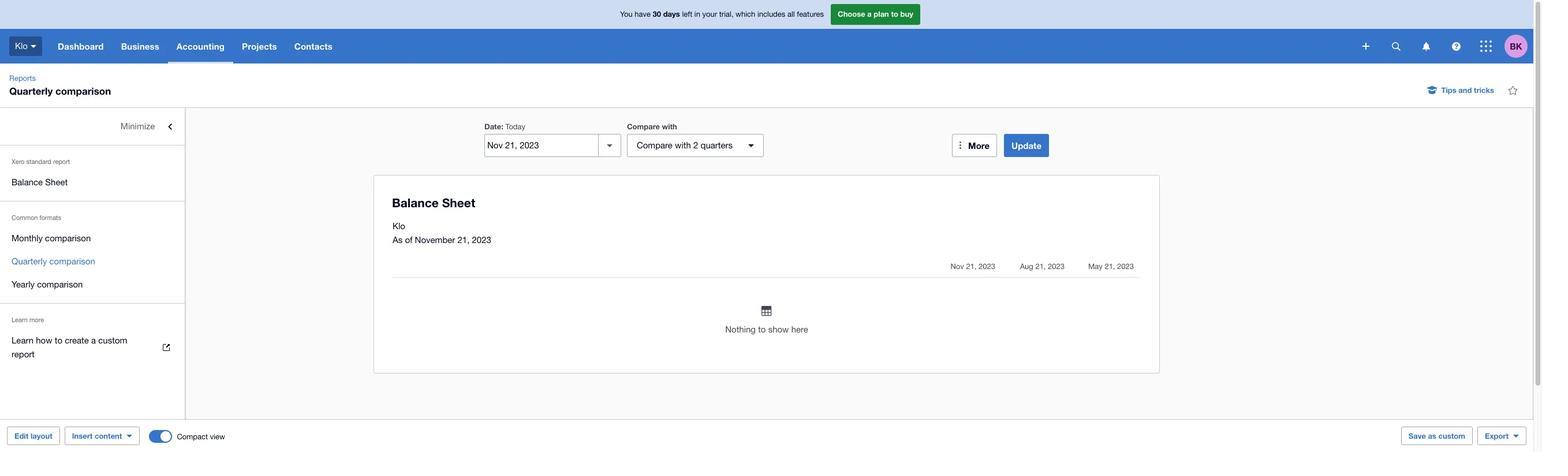 Task type: describe. For each thing, give the bounding box(es) containing it.
create
[[65, 336, 89, 345]]

tricks
[[1475, 85, 1495, 95]]

tips
[[1442, 85, 1457, 95]]

2023 for may 21, 2023
[[1118, 262, 1134, 271]]

all
[[788, 10, 795, 19]]

reports
[[9, 74, 36, 83]]

accounting button
[[168, 29, 233, 64]]

with for compare with
[[662, 122, 677, 131]]

may
[[1089, 262, 1103, 271]]

yearly
[[12, 280, 35, 289]]

update button
[[1005, 134, 1050, 157]]

comparison for yearly comparison
[[37, 280, 83, 289]]

learn more
[[12, 317, 44, 323]]

projects
[[242, 41, 277, 51]]

dashboard
[[58, 41, 104, 51]]

export
[[1486, 431, 1509, 441]]

accounting
[[177, 41, 225, 51]]

compare for compare with
[[627, 122, 660, 131]]

quarterly inside reports quarterly comparison
[[9, 85, 53, 97]]

klo as of november 21, 2023
[[393, 221, 492, 245]]

a inside learn how to create a custom report
[[91, 336, 96, 345]]

edit
[[14, 431, 28, 441]]

custom inside learn how to create a custom report
[[98, 336, 127, 345]]

more
[[969, 140, 990, 151]]

aug
[[1020, 262, 1034, 271]]

1 horizontal spatial a
[[868, 9, 872, 19]]

formats
[[40, 214, 61, 221]]

:
[[501, 122, 504, 131]]

as
[[393, 235, 403, 245]]

comparison for quarterly comparison
[[49, 256, 95, 266]]

how
[[36, 336, 52, 345]]

learn for learn more
[[12, 317, 28, 323]]

balance sheet link
[[0, 171, 185, 194]]

show
[[769, 325, 789, 334]]

view
[[210, 432, 225, 441]]

left
[[682, 10, 693, 19]]

update
[[1012, 140, 1042, 151]]

klo button
[[0, 29, 49, 64]]

compare for compare with 2 quarters
[[637, 140, 673, 150]]

and
[[1459, 85, 1473, 95]]

date
[[485, 122, 501, 131]]

21, for nov 21, 2023
[[967, 262, 977, 271]]

compare with 2 quarters
[[637, 140, 733, 150]]

contacts
[[294, 41, 333, 51]]

content
[[95, 431, 122, 441]]

days
[[664, 9, 680, 19]]

custom inside button
[[1439, 431, 1466, 441]]

of
[[405, 235, 413, 245]]

bk button
[[1505, 29, 1534, 64]]

date : today
[[485, 122, 526, 131]]

add to favourites image
[[1502, 79, 1525, 102]]

in
[[695, 10, 701, 19]]

projects button
[[233, 29, 286, 64]]

may 21, 2023
[[1089, 262, 1134, 271]]

nov 21, 2023
[[951, 262, 996, 271]]

tips and tricks
[[1442, 85, 1495, 95]]

have
[[635, 10, 651, 19]]

nov
[[951, 262, 965, 271]]

edit layout button
[[7, 427, 60, 445]]

includes
[[758, 10, 786, 19]]

minimize button
[[0, 115, 185, 138]]

svg image inside klo popup button
[[31, 45, 36, 48]]

buy
[[901, 9, 914, 19]]

banner containing bk
[[0, 0, 1534, 64]]

balance sheet
[[12, 177, 68, 187]]

business button
[[112, 29, 168, 64]]

balance
[[12, 177, 43, 187]]

report inside learn how to create a custom report
[[12, 349, 35, 359]]

more button
[[953, 134, 998, 157]]

dashboard link
[[49, 29, 112, 64]]

plan
[[874, 9, 889, 19]]

list of convenience dates image
[[598, 134, 621, 157]]



Task type: vqa. For each thing, say whether or not it's contained in the screenshot.
the right to
yes



Task type: locate. For each thing, give the bounding box(es) containing it.
choose
[[838, 9, 866, 19]]

1 horizontal spatial custom
[[1439, 431, 1466, 441]]

comparison up 'minimize' button
[[55, 85, 111, 97]]

report up the sheet
[[53, 158, 70, 165]]

21, right aug
[[1036, 262, 1046, 271]]

1 learn from the top
[[12, 317, 28, 323]]

1 vertical spatial custom
[[1439, 431, 1466, 441]]

learn inside learn how to create a custom report
[[12, 336, 34, 345]]

comparison
[[55, 85, 111, 97], [45, 233, 91, 243], [49, 256, 95, 266], [37, 280, 83, 289]]

learn left more in the bottom of the page
[[12, 317, 28, 323]]

export button
[[1478, 427, 1527, 445]]

0 horizontal spatial report
[[12, 349, 35, 359]]

business
[[121, 41, 159, 51]]

0 vertical spatial to
[[892, 9, 899, 19]]

layout
[[31, 431, 52, 441]]

0 horizontal spatial custom
[[98, 336, 127, 345]]

xero standard report
[[12, 158, 70, 165]]

quarterly comparison
[[12, 256, 95, 266]]

klo inside klo as of november 21, 2023
[[393, 221, 405, 231]]

1 vertical spatial a
[[91, 336, 96, 345]]

1 vertical spatial klo
[[393, 221, 405, 231]]

to right how
[[55, 336, 62, 345]]

21, for may 21, 2023
[[1105, 262, 1116, 271]]

save as custom button
[[1402, 427, 1474, 445]]

2 vertical spatial to
[[55, 336, 62, 345]]

a
[[868, 9, 872, 19], [91, 336, 96, 345]]

learn down learn more
[[12, 336, 34, 345]]

svg image
[[1481, 40, 1493, 52], [1392, 42, 1401, 51]]

2023 for aug 21, 2023
[[1048, 262, 1065, 271]]

1 horizontal spatial svg image
[[1481, 40, 1493, 52]]

with
[[662, 122, 677, 131], [675, 140, 691, 150]]

21,
[[458, 235, 470, 245], [967, 262, 977, 271], [1036, 262, 1046, 271], [1105, 262, 1116, 271]]

30
[[653, 9, 661, 19]]

more
[[29, 317, 44, 323]]

common formats
[[12, 214, 61, 221]]

save
[[1409, 431, 1427, 441]]

klo for klo as of november 21, 2023
[[393, 221, 405, 231]]

nothing
[[726, 325, 756, 334]]

trial,
[[720, 10, 734, 19]]

standard
[[26, 158, 51, 165]]

2 horizontal spatial to
[[892, 9, 899, 19]]

quarterly comparison link
[[0, 250, 185, 273]]

your
[[703, 10, 717, 19]]

comparison for monthly comparison
[[45, 233, 91, 243]]

learn for learn how to create a custom report
[[12, 336, 34, 345]]

report
[[53, 158, 70, 165], [12, 349, 35, 359]]

insert content
[[72, 431, 122, 441]]

0 horizontal spatial to
[[55, 336, 62, 345]]

minimize
[[121, 121, 155, 131]]

edit layout
[[14, 431, 52, 441]]

quarterly inside quarterly comparison link
[[12, 256, 47, 266]]

1 vertical spatial report
[[12, 349, 35, 359]]

sheet
[[45, 177, 68, 187]]

learn how to create a custom report link
[[0, 329, 185, 366]]

Report title field
[[389, 190, 1137, 217]]

klo
[[15, 41, 28, 51], [393, 221, 405, 231]]

bk
[[1511, 41, 1523, 51]]

21, right nov
[[967, 262, 977, 271]]

insert content button
[[65, 427, 140, 445]]

1 vertical spatial to
[[759, 325, 766, 334]]

navigation
[[49, 29, 1355, 64]]

a right create
[[91, 336, 96, 345]]

compare
[[627, 122, 660, 131], [637, 140, 673, 150]]

yearly comparison
[[12, 280, 83, 289]]

navigation inside banner
[[49, 29, 1355, 64]]

features
[[797, 10, 824, 19]]

save as custom
[[1409, 431, 1466, 441]]

21, inside klo as of november 21, 2023
[[458, 235, 470, 245]]

here
[[792, 325, 809, 334]]

comparison down monthly comparison link on the left of the page
[[49, 256, 95, 266]]

21, right may
[[1105, 262, 1116, 271]]

common
[[12, 214, 38, 221]]

svg image
[[1423, 42, 1430, 51], [1452, 42, 1461, 51], [1363, 43, 1370, 50], [31, 45, 36, 48]]

quarterly down the reports link
[[9, 85, 53, 97]]

2023 inside klo as of november 21, 2023
[[472, 235, 492, 245]]

0 horizontal spatial a
[[91, 336, 96, 345]]

banner
[[0, 0, 1534, 64]]

klo up reports
[[15, 41, 28, 51]]

Select end date field
[[485, 135, 598, 157]]

1 vertical spatial learn
[[12, 336, 34, 345]]

klo for klo
[[15, 41, 28, 51]]

compare up compare with 2 quarters
[[627, 122, 660, 131]]

a left plan at right
[[868, 9, 872, 19]]

0 vertical spatial report
[[53, 158, 70, 165]]

you
[[620, 10, 633, 19]]

reports quarterly comparison
[[9, 74, 111, 97]]

1 horizontal spatial klo
[[393, 221, 405, 231]]

2
[[694, 140, 699, 150]]

0 horizontal spatial klo
[[15, 41, 28, 51]]

klo inside popup button
[[15, 41, 28, 51]]

0 vertical spatial learn
[[12, 317, 28, 323]]

with up compare with 2 quarters
[[662, 122, 677, 131]]

comparison down the quarterly comparison
[[37, 280, 83, 289]]

nothing to show here
[[726, 325, 809, 334]]

navigation containing dashboard
[[49, 29, 1355, 64]]

to left show
[[759, 325, 766, 334]]

compact
[[177, 432, 208, 441]]

2023 for nov 21, 2023
[[979, 262, 996, 271]]

monthly
[[12, 233, 43, 243]]

2023 right aug
[[1048, 262, 1065, 271]]

klo up as
[[393, 221, 405, 231]]

quarters
[[701, 140, 733, 150]]

to inside the report output element
[[759, 325, 766, 334]]

report down learn more
[[12, 349, 35, 359]]

monthly comparison link
[[0, 227, 185, 250]]

today
[[506, 122, 526, 131]]

custom right create
[[98, 336, 127, 345]]

learn how to create a custom report
[[12, 336, 127, 359]]

21, for aug 21, 2023
[[1036, 262, 1046, 271]]

you have 30 days left in your trial, which includes all features
[[620, 9, 824, 19]]

november
[[415, 235, 455, 245]]

tips and tricks button
[[1421, 81, 1502, 99]]

1 vertical spatial compare
[[637, 140, 673, 150]]

quarterly down monthly
[[12, 256, 47, 266]]

to left buy
[[892, 9, 899, 19]]

1 horizontal spatial report
[[53, 158, 70, 165]]

learn
[[12, 317, 28, 323], [12, 336, 34, 345]]

1 vertical spatial with
[[675, 140, 691, 150]]

compact view
[[177, 432, 225, 441]]

comparison inside reports quarterly comparison
[[55, 85, 111, 97]]

custom
[[98, 336, 127, 345], [1439, 431, 1466, 441]]

1 vertical spatial quarterly
[[12, 256, 47, 266]]

aug 21, 2023
[[1020, 262, 1065, 271]]

insert
[[72, 431, 93, 441]]

reports link
[[5, 73, 40, 84]]

2023 right nov
[[979, 262, 996, 271]]

21, right november
[[458, 235, 470, 245]]

0 vertical spatial klo
[[15, 41, 28, 51]]

compare with
[[627, 122, 677, 131]]

0 horizontal spatial svg image
[[1392, 42, 1401, 51]]

to inside learn how to create a custom report
[[55, 336, 62, 345]]

1 horizontal spatial to
[[759, 325, 766, 334]]

which
[[736, 10, 756, 19]]

0 vertical spatial compare
[[627, 122, 660, 131]]

2023 right november
[[472, 235, 492, 245]]

0 vertical spatial custom
[[98, 336, 127, 345]]

custom right as
[[1439, 431, 1466, 441]]

contacts button
[[286, 29, 341, 64]]

compare down compare with
[[637, 140, 673, 150]]

0 vertical spatial with
[[662, 122, 677, 131]]

0 vertical spatial a
[[868, 9, 872, 19]]

choose a plan to buy
[[838, 9, 914, 19]]

2023 right may
[[1118, 262, 1134, 271]]

report output element
[[393, 256, 1141, 359]]

2 learn from the top
[[12, 336, 34, 345]]

to
[[892, 9, 899, 19], [759, 325, 766, 334], [55, 336, 62, 345]]

0 vertical spatial quarterly
[[9, 85, 53, 97]]

xero
[[12, 158, 25, 165]]

with left 2
[[675, 140, 691, 150]]

with for compare with 2 quarters
[[675, 140, 691, 150]]

monthly comparison
[[12, 233, 91, 243]]

comparison down formats
[[45, 233, 91, 243]]



